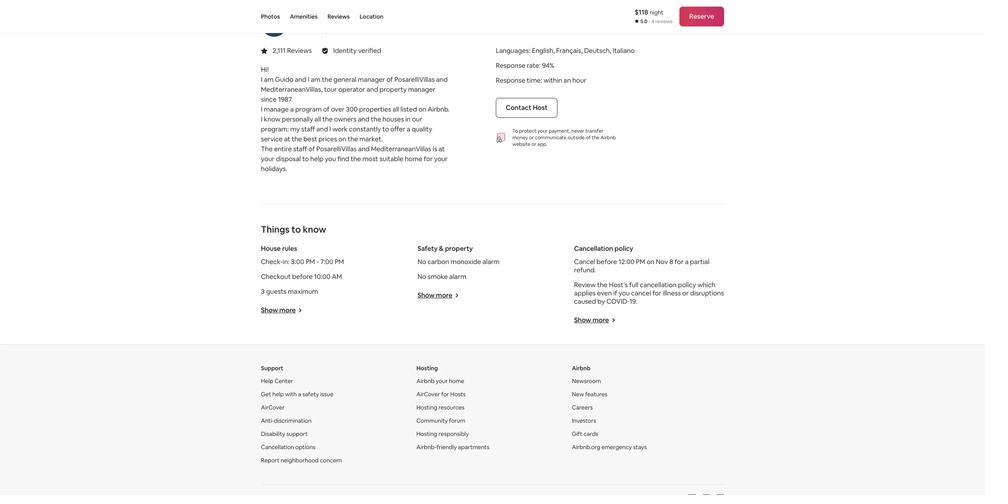 Task type: describe. For each thing, give the bounding box(es) containing it.
in inside "hosted by posarelli villas joined in september 2016"
[[313, 27, 318, 34]]

which
[[698, 281, 716, 290]]

the down "over"
[[323, 115, 333, 124]]

airbnb your home link
[[417, 378, 464, 385]]

responsibly
[[439, 431, 469, 438]]

1 vertical spatial help
[[273, 391, 284, 398]]

newsroom
[[572, 378, 601, 385]]

posarelli
[[340, 12, 375, 24]]

5.0 · 4 reviews
[[641, 18, 673, 25]]

best
[[304, 135, 317, 144]]

$118
[[635, 8, 649, 17]]

rate
[[527, 61, 539, 70]]

of up properties
[[387, 75, 393, 84]]

12:00
[[619, 258, 635, 266]]

cancellation options link
[[261, 444, 316, 451]]

2,111 reviews
[[273, 46, 312, 55]]

over
[[331, 105, 345, 114]]

a right with
[[298, 391, 301, 398]]

hosting resources link
[[417, 404, 465, 412]]

if
[[614, 289, 617, 298]]

0 horizontal spatial reviews
[[287, 46, 312, 55]]

constantly
[[349, 125, 381, 134]]

offer
[[391, 125, 405, 134]]

the down properties
[[371, 115, 381, 124]]

the up the tour
[[322, 75, 332, 84]]

show more for review the host's full cancellation policy which applies even if you cancel for illness or disruptions caused by covid-19.
[[574, 316, 609, 325]]

am
[[332, 273, 342, 281]]

cancellation
[[640, 281, 677, 290]]

properties
[[359, 105, 391, 114]]

you inside hi! i am guido and i am the general manager of posarellivillas and mediterraneanvillas, tour operator and property manager since 1987. i manage a program of over 300 properties all listed on airbnb. i know personally all the owners and the houses in our program: my staff and i work constantly to offer a quality service at the best prices on the market. the entire staff of posarellivillas and mediterraneanvillas is at your disposal to help you find the most suitable home for your holidays.
[[325, 155, 336, 163]]

1 am from the left
[[264, 75, 274, 84]]

1 vertical spatial more
[[280, 306, 296, 315]]

italiano
[[613, 46, 635, 55]]

cancel before 12:00 pm on nov 8 for a partial refund.
[[574, 258, 710, 275]]

host
[[533, 103, 548, 112]]

work
[[333, 125, 348, 134]]

review the host's full cancellation policy which applies even if you cancel for illness or disruptions caused by covid-19.
[[574, 281, 724, 306]]

i up program:
[[261, 115, 263, 124]]

your down the
[[261, 155, 275, 163]]

hi!
[[261, 65, 269, 74]]

airbnb.
[[428, 105, 450, 114]]

0 horizontal spatial policy
[[615, 245, 634, 253]]

airbnb for airbnb
[[572, 365, 591, 372]]

hosting responsibly
[[417, 431, 469, 438]]

quality
[[412, 125, 432, 134]]

of down best
[[309, 145, 315, 153]]

show more for no smoke alarm
[[418, 291, 453, 300]]

anti-discrimination
[[261, 417, 312, 425]]

payment,
[[549, 128, 571, 134]]

0 vertical spatial posarellivillas
[[395, 75, 435, 84]]

applies
[[574, 289, 596, 298]]

i down hi!
[[261, 75, 263, 84]]

to
[[513, 128, 518, 134]]

hosting for hosting resources
[[417, 404, 437, 412]]

new
[[572, 391, 584, 398]]

amenities button
[[290, 0, 318, 33]]

response for response rate
[[496, 61, 526, 70]]

1 horizontal spatial home
[[449, 378, 464, 385]]

program
[[295, 105, 322, 114]]

the down constantly on the top left of the page
[[348, 135, 358, 144]]

airbnb for airbnb your home
[[417, 378, 435, 385]]

response time : within an hour
[[496, 76, 587, 85]]

caused
[[574, 297, 596, 306]]

and up properties
[[367, 85, 378, 94]]

pm for cancellation policy
[[636, 258, 646, 266]]

neighborhood
[[281, 457, 319, 465]]

1 horizontal spatial reviews
[[328, 13, 350, 20]]

: for rate
[[539, 61, 541, 70]]

7:00
[[320, 258, 333, 266]]

transfer
[[586, 128, 604, 134]]

0 horizontal spatial manager
[[358, 75, 385, 84]]

the inside to protect your payment, never transfer money or communicate outside of the airbnb website or app.
[[592, 134, 600, 141]]

airbnb.org emergency stays
[[572, 444, 647, 451]]

holidays.
[[261, 165, 287, 173]]

2 pm from the left
[[335, 258, 344, 266]]

listed
[[401, 105, 417, 114]]

no smoke alarm
[[418, 273, 466, 281]]

i down since
[[261, 105, 263, 114]]

1 horizontal spatial alarm
[[483, 258, 500, 266]]

more for no smoke alarm
[[436, 291, 453, 300]]

covid-
[[607, 297, 630, 306]]

smoke
[[428, 273, 448, 281]]

prices
[[319, 135, 337, 144]]

1987.
[[278, 95, 293, 104]]

report
[[261, 457, 280, 465]]

pm for house rules
[[306, 258, 315, 266]]

support
[[261, 365, 283, 372]]

since
[[261, 95, 277, 104]]

i up the mediterraneanvillas,
[[308, 75, 310, 84]]

in inside hi! i am guido and i am the general manager of posarellivillas and mediterraneanvillas, tour operator and property manager since 1987. i manage a program of over 300 properties all listed on airbnb. i know personally all the owners and the houses in our program: my staff and i work constantly to offer a quality service at the best prices on the market. the entire staff of posarellivillas and mediterraneanvillas is at your disposal to help you find the most suitable home for your holidays.
[[406, 115, 411, 124]]

guests
[[266, 288, 287, 296]]

suitable
[[380, 155, 404, 163]]

of left "over"
[[323, 105, 330, 114]]

or right money
[[529, 134, 534, 141]]

partial
[[690, 258, 710, 266]]

help
[[261, 378, 273, 385]]

1 vertical spatial to
[[302, 155, 309, 163]]

monoxide
[[451, 258, 481, 266]]

more for review the host's full cancellation policy which applies even if you cancel for illness or disruptions caused by covid-19.
[[593, 316, 609, 325]]

no for no smoke alarm
[[418, 273, 426, 281]]

an
[[564, 76, 571, 85]]

airbnb.org emergency stays link
[[572, 444, 647, 451]]

airbnb your home
[[417, 378, 464, 385]]

the
[[261, 145, 273, 153]]

gift
[[572, 431, 583, 438]]

0 vertical spatial staff
[[301, 125, 315, 134]]

hosting responsibly link
[[417, 431, 469, 438]]

deutsch,
[[584, 46, 611, 55]]

safety
[[418, 245, 438, 253]]

cancellation for cancellation policy
[[574, 245, 613, 253]]

time
[[527, 76, 541, 85]]

identity verified
[[333, 46, 381, 55]]

0 horizontal spatial show more button
[[261, 306, 303, 315]]

even
[[597, 289, 612, 298]]

never
[[572, 128, 585, 134]]

checkout
[[261, 273, 291, 281]]

a right offer
[[407, 125, 410, 134]]

of inside to protect your payment, never transfer money or communicate outside of the airbnb website or app.
[[586, 134, 591, 141]]

cancellation options
[[261, 444, 316, 451]]

discrimination
[[274, 417, 312, 425]]

host's
[[609, 281, 628, 290]]

service
[[261, 135, 283, 144]]

for left hosts on the bottom of page
[[441, 391, 449, 398]]

maximum
[[288, 288, 318, 296]]

the down my
[[292, 135, 302, 144]]

0 horizontal spatial posarellivillas
[[317, 145, 357, 153]]

no for no carbon monoxide alarm
[[418, 258, 426, 266]]

policy inside review the host's full cancellation policy which applies even if you cancel for illness or disruptions caused by covid-19.
[[678, 281, 696, 290]]

cancellation policy
[[574, 245, 634, 253]]

owners
[[334, 115, 357, 124]]

$118 night
[[635, 8, 664, 17]]

you inside review the host's full cancellation policy which applies even if you cancel for illness or disruptions caused by covid-19.
[[619, 289, 630, 298]]

and up the mediterraneanvillas,
[[295, 75, 306, 84]]

find
[[338, 155, 349, 163]]

1 horizontal spatial know
[[303, 224, 326, 235]]

0 vertical spatial on
[[419, 105, 426, 114]]

on inside cancel before 12:00 pm on nov 8 for a partial refund.
[[647, 258, 655, 266]]



Task type: vqa. For each thing, say whether or not it's contained in the screenshot.


Task type: locate. For each thing, give the bounding box(es) containing it.
0 vertical spatial no
[[418, 258, 426, 266]]

or for review
[[683, 289, 689, 298]]

for inside cancel before 12:00 pm on nov 8 for a partial refund.
[[675, 258, 684, 266]]

at up entire
[[284, 135, 290, 144]]

a
[[290, 105, 294, 114], [407, 125, 410, 134], [685, 258, 689, 266], [298, 391, 301, 398]]

stays
[[633, 444, 647, 451]]

property up no carbon monoxide alarm
[[445, 245, 473, 253]]

show more button for no smoke alarm
[[418, 291, 459, 300]]

1 vertical spatial reviews
[[287, 46, 312, 55]]

in right joined
[[313, 27, 318, 34]]

hosting resources
[[417, 404, 465, 412]]

protect
[[519, 128, 537, 134]]

0 vertical spatial to
[[383, 125, 389, 134]]

check-in: 3:00 pm - 7:00 pm
[[261, 258, 344, 266]]

home inside hi! i am guido and i am the general manager of posarellivillas and mediterraneanvillas, tour operator and property manager since 1987. i manage a program of over 300 properties all listed on airbnb. i know personally all the owners and the houses in our program: my staff and i work constantly to offer a quality service at the best prices on the market. the entire staff of posarellivillas and mediterraneanvillas is at your disposal to help you find the most suitable home for your holidays.
[[405, 155, 423, 163]]

1 horizontal spatial more
[[436, 291, 453, 300]]

2016
[[351, 27, 363, 34]]

2 horizontal spatial pm
[[636, 258, 646, 266]]

manager up operator
[[358, 75, 385, 84]]

0 horizontal spatial am
[[264, 75, 274, 84]]

1 response from the top
[[496, 61, 526, 70]]

most
[[363, 155, 378, 163]]

staff up best
[[301, 125, 315, 134]]

by up september
[[328, 12, 338, 24]]

to protect your payment, never transfer money or communicate outside of the airbnb website or app.
[[513, 128, 616, 148]]

2 vertical spatial hosting
[[417, 431, 437, 438]]

·
[[649, 18, 650, 25]]

2 horizontal spatial airbnb
[[601, 134, 616, 141]]

pm right 12:00
[[636, 258, 646, 266]]

2 response from the top
[[496, 76, 526, 85]]

before for checkout
[[292, 273, 313, 281]]

show for review the host's full cancellation policy which applies even if you cancel for illness or disruptions caused by covid-19.
[[574, 316, 591, 325]]

or right the illness
[[683, 289, 689, 298]]

: left 94%
[[539, 61, 541, 70]]

1 horizontal spatial to
[[302, 155, 309, 163]]

aircover up anti-
[[261, 404, 285, 412]]

2 am from the left
[[311, 75, 321, 84]]

disposal
[[276, 155, 301, 163]]

your inside to protect your payment, never transfer money or communicate outside of the airbnb website or app.
[[538, 128, 548, 134]]

0 vertical spatial by
[[328, 12, 338, 24]]

show down smoke
[[418, 291, 435, 300]]

staff
[[301, 125, 315, 134], [293, 145, 307, 153]]

show
[[418, 291, 435, 300], [261, 306, 278, 315], [574, 316, 591, 325]]

am up the mediterraneanvillas,
[[311, 75, 321, 84]]

0 horizontal spatial help
[[273, 391, 284, 398]]

0 horizontal spatial alarm
[[449, 273, 466, 281]]

2 horizontal spatial more
[[593, 316, 609, 325]]

0 vertical spatial know
[[264, 115, 281, 124]]

investors link
[[572, 417, 596, 425]]

contact
[[506, 103, 532, 112]]

your down is
[[434, 155, 448, 163]]

0 horizontal spatial at
[[284, 135, 290, 144]]

hosted by posarelli villas joined in september 2016
[[294, 12, 400, 34]]

1 vertical spatial at
[[439, 145, 445, 153]]

0 horizontal spatial in
[[313, 27, 318, 34]]

aircover for aircover for hosts
[[417, 391, 440, 398]]

airbnb inside to protect your payment, never transfer money or communicate outside of the airbnb website or app.
[[601, 134, 616, 141]]

2 horizontal spatial show more button
[[574, 316, 616, 325]]

the
[[322, 75, 332, 84], [323, 115, 333, 124], [371, 115, 381, 124], [592, 134, 600, 141], [292, 135, 302, 144], [348, 135, 358, 144], [351, 155, 361, 163], [597, 281, 608, 290]]

2 vertical spatial more
[[593, 316, 609, 325]]

and up the airbnb.
[[436, 75, 448, 84]]

2 no from the top
[[418, 273, 426, 281]]

anti-
[[261, 417, 274, 425]]

and up most
[[358, 145, 370, 153]]

0 vertical spatial hosting
[[417, 365, 438, 372]]

show more down caused
[[574, 316, 609, 325]]

1 hosting from the top
[[417, 365, 438, 372]]

1 vertical spatial alarm
[[449, 273, 466, 281]]

1 horizontal spatial help
[[310, 155, 324, 163]]

friendly
[[437, 444, 457, 451]]

in left our
[[406, 115, 411, 124]]

pm inside cancel before 12:00 pm on nov 8 for a partial refund.
[[636, 258, 646, 266]]

1 vertical spatial show more button
[[261, 306, 303, 315]]

i left work
[[330, 125, 331, 134]]

disability support link
[[261, 431, 308, 438]]

before for cancel
[[597, 258, 617, 266]]

1 vertical spatial aircover
[[261, 404, 285, 412]]

know up program:
[[264, 115, 281, 124]]

1 vertical spatial on
[[339, 135, 346, 144]]

pm
[[306, 258, 315, 266], [335, 258, 344, 266], [636, 258, 646, 266]]

0 horizontal spatial aircover
[[261, 404, 285, 412]]

your up "aircover for hosts"
[[436, 378, 448, 385]]

report neighborhood concern
[[261, 457, 342, 465]]

show more down guests
[[261, 306, 296, 315]]

all down program
[[315, 115, 321, 124]]

help right get
[[273, 391, 284, 398]]

on left nov
[[647, 258, 655, 266]]

to right disposal
[[302, 155, 309, 163]]

by right caused
[[598, 297, 605, 306]]

0 vertical spatial alarm
[[483, 258, 500, 266]]

1 horizontal spatial before
[[597, 258, 617, 266]]

1 vertical spatial property
[[445, 245, 473, 253]]

before inside cancel before 12:00 pm on nov 8 for a partial refund.
[[597, 258, 617, 266]]

help inside hi! i am guido and i am the general manager of posarellivillas and mediterraneanvillas, tour operator and property manager since 1987. i manage a program of over 300 properties all listed on airbnb. i know personally all the owners and the houses in our program: my staff and i work constantly to offer a quality service at the best prices on the market. the entire staff of posarellivillas and mediterraneanvillas is at your disposal to help you find the most suitable home for your holidays.
[[310, 155, 324, 163]]

0 horizontal spatial property
[[380, 85, 407, 94]]

airbnb
[[601, 134, 616, 141], [572, 365, 591, 372], [417, 378, 435, 385]]

to up rules
[[292, 224, 301, 235]]

on up our
[[419, 105, 426, 114]]

1 horizontal spatial by
[[598, 297, 605, 306]]

staff down best
[[293, 145, 307, 153]]

2 horizontal spatial show more
[[574, 316, 609, 325]]

a left the "partial"
[[685, 258, 689, 266]]

all up houses
[[393, 105, 399, 114]]

check-
[[261, 258, 283, 266]]

1 horizontal spatial posarellivillas
[[395, 75, 435, 84]]

0 vertical spatial reviews
[[328, 13, 350, 20]]

no carbon monoxide alarm
[[418, 258, 500, 266]]

1 vertical spatial staff
[[293, 145, 307, 153]]

cancellation up cancel
[[574, 245, 613, 253]]

0 vertical spatial property
[[380, 85, 407, 94]]

1 vertical spatial airbnb
[[572, 365, 591, 372]]

know inside hi! i am guido and i am the general manager of posarellivillas and mediterraneanvillas, tour operator and property manager since 1987. i manage a program of over 300 properties all listed on airbnb. i know personally all the owners and the houses in our program: my staff and i work constantly to offer a quality service at the best prices on the market. the entire staff of posarellivillas and mediterraneanvillas is at your disposal to help you find the most suitable home for your holidays.
[[264, 115, 281, 124]]

1 vertical spatial policy
[[678, 281, 696, 290]]

2 horizontal spatial to
[[383, 125, 389, 134]]

0 vertical spatial all
[[393, 105, 399, 114]]

hosting for hosting
[[417, 365, 438, 372]]

help center link
[[261, 378, 293, 385]]

for inside hi! i am guido and i am the general manager of posarellivillas and mediterraneanvillas, tour operator and property manager since 1987. i manage a program of over 300 properties all listed on airbnb. i know personally all the owners and the houses in our program: my staff and i work constantly to offer a quality service at the best prices on the market. the entire staff of posarellivillas and mediterraneanvillas is at your disposal to help you find the most suitable home for your holidays.
[[424, 155, 433, 163]]

villas
[[377, 12, 400, 24]]

0 vertical spatial manager
[[358, 75, 385, 84]]

safety
[[303, 391, 319, 398]]

1 vertical spatial cancellation
[[261, 444, 294, 451]]

show more button down smoke
[[418, 291, 459, 300]]

reviews
[[328, 13, 350, 20], [287, 46, 312, 55]]

emergency
[[602, 444, 632, 451]]

2 hosting from the top
[[417, 404, 437, 412]]

by inside "hosted by posarelli villas joined in september 2016"
[[328, 12, 338, 24]]

0 horizontal spatial before
[[292, 273, 313, 281]]

0 vertical spatial you
[[325, 155, 336, 163]]

: for time
[[541, 76, 542, 85]]

cancellation for cancellation options
[[261, 444, 294, 451]]

money
[[513, 134, 528, 141]]

0 vertical spatial show more button
[[418, 291, 459, 300]]

you
[[325, 155, 336, 163], [619, 289, 630, 298]]

to left offer
[[383, 125, 389, 134]]

response down response rate : 94%
[[496, 76, 526, 85]]

2 vertical spatial :
[[541, 76, 542, 85]]

0 vertical spatial before
[[597, 258, 617, 266]]

for
[[424, 155, 433, 163], [675, 258, 684, 266], [653, 289, 662, 298], [441, 391, 449, 398]]

house
[[261, 245, 281, 253]]

is
[[433, 145, 437, 153]]

community
[[417, 417, 448, 425]]

english,
[[532, 46, 555, 55]]

your
[[538, 128, 548, 134], [261, 155, 275, 163], [434, 155, 448, 163], [436, 378, 448, 385]]

1 horizontal spatial show more button
[[418, 291, 459, 300]]

disruptions
[[690, 289, 724, 298]]

0 horizontal spatial know
[[264, 115, 281, 124]]

1 vertical spatial in
[[406, 115, 411, 124]]

reviews up september
[[328, 13, 350, 20]]

policy
[[615, 245, 634, 253], [678, 281, 696, 290]]

response for response time
[[496, 76, 526, 85]]

0 horizontal spatial to
[[292, 224, 301, 235]]

1 vertical spatial by
[[598, 297, 605, 306]]

investors
[[572, 417, 596, 425]]

1 horizontal spatial pm
[[335, 258, 344, 266]]

hosting
[[417, 365, 438, 372], [417, 404, 437, 412], [417, 431, 437, 438]]

or left app.
[[532, 141, 537, 148]]

show more down smoke
[[418, 291, 453, 300]]

home
[[405, 155, 423, 163], [449, 378, 464, 385]]

1 horizontal spatial show more
[[418, 291, 453, 300]]

languages
[[496, 46, 529, 55]]

hosting up community
[[417, 404, 437, 412]]

airbnb up aircover for hosts link
[[417, 378, 435, 385]]

and up the prices
[[317, 125, 328, 134]]

aircover for aircover link
[[261, 404, 285, 412]]

show down caused
[[574, 316, 591, 325]]

the inside review the host's full cancellation policy which applies even if you cancel for illness or disruptions caused by covid-19.
[[597, 281, 608, 290]]

and up constantly on the top left of the page
[[358, 115, 370, 124]]

94%
[[542, 61, 555, 70]]

0 horizontal spatial all
[[315, 115, 321, 124]]

1 vertical spatial all
[[315, 115, 321, 124]]

apartments
[[458, 444, 490, 451]]

3 hosting from the top
[[417, 431, 437, 438]]

1 vertical spatial you
[[619, 289, 630, 298]]

mediterraneanvillas
[[371, 145, 431, 153]]

website
[[513, 141, 531, 148]]

help down best
[[310, 155, 324, 163]]

you right if
[[619, 289, 630, 298]]

1 vertical spatial before
[[292, 273, 313, 281]]

safety & property
[[418, 245, 473, 253]]

show more button down guests
[[261, 306, 303, 315]]

airbnb right never at the top
[[601, 134, 616, 141]]

hosting for hosting responsibly
[[417, 431, 437, 438]]

get help with a safety issue
[[261, 391, 334, 398]]

1 vertical spatial hosting
[[417, 404, 437, 412]]

manager up 'listed'
[[408, 85, 436, 94]]

general
[[334, 75, 357, 84]]

response down languages at top right
[[496, 61, 526, 70]]

on down work
[[339, 135, 346, 144]]

0 horizontal spatial home
[[405, 155, 423, 163]]

by inside review the host's full cancellation policy which applies even if you cancel for illness or disruptions caused by covid-19.
[[598, 297, 605, 306]]

cancellation down disability
[[261, 444, 294, 451]]

pm left -
[[306, 258, 315, 266]]

1 horizontal spatial on
[[419, 105, 426, 114]]

1 horizontal spatial am
[[311, 75, 321, 84]]

location
[[360, 13, 384, 20]]

house rules
[[261, 245, 297, 253]]

policy left which
[[678, 281, 696, 290]]

posarellivillas up 'listed'
[[395, 75, 435, 84]]

no left smoke
[[418, 273, 426, 281]]

alarm right monoxide
[[483, 258, 500, 266]]

0 horizontal spatial cancellation
[[261, 444, 294, 451]]

outside
[[568, 134, 585, 141]]

disability support
[[261, 431, 308, 438]]

things
[[261, 224, 290, 235]]

property inside hi! i am guido and i am the general manager of posarellivillas and mediterraneanvillas, tour operator and property manager since 1987. i manage a program of over 300 properties all listed on airbnb. i know personally all the owners and the houses in our program: my staff and i work constantly to offer a quality service at the best prices on the market. the entire staff of posarellivillas and mediterraneanvillas is at your disposal to help you find the most suitable home for your holidays.
[[380, 85, 407, 94]]

our
[[412, 115, 422, 124]]

aircover
[[417, 391, 440, 398], [261, 404, 285, 412]]

by
[[328, 12, 338, 24], [598, 297, 605, 306]]

1 vertical spatial manager
[[408, 85, 436, 94]]

alarm down no carbon monoxide alarm
[[449, 273, 466, 281]]

2 vertical spatial show more
[[574, 316, 609, 325]]

: left english,
[[529, 46, 531, 55]]

new features
[[572, 391, 608, 398]]

the right find
[[351, 155, 361, 163]]

or inside review the host's full cancellation policy which applies even if you cancel for illness or disruptions caused by covid-19.
[[683, 289, 689, 298]]

0 vertical spatial show
[[418, 291, 435, 300]]

know up -
[[303, 224, 326, 235]]

4
[[652, 18, 655, 25]]

operator
[[338, 85, 365, 94]]

show more button down caused
[[574, 316, 616, 325]]

300
[[346, 105, 358, 114]]

0 vertical spatial response
[[496, 61, 526, 70]]

hosting up the airbnb your home link at left bottom
[[417, 365, 438, 372]]

1 vertical spatial show more
[[261, 306, 296, 315]]

carbon
[[428, 258, 449, 266]]

before
[[597, 258, 617, 266], [292, 273, 313, 281]]

1 pm from the left
[[306, 258, 315, 266]]

reviews
[[656, 18, 673, 25]]

property up 'listed'
[[380, 85, 407, 94]]

5.0
[[641, 18, 648, 25]]

at right is
[[439, 145, 445, 153]]

to
[[383, 125, 389, 134], [302, 155, 309, 163], [292, 224, 301, 235]]

2 vertical spatial to
[[292, 224, 301, 235]]

0 vertical spatial policy
[[615, 245, 634, 253]]

0 vertical spatial :
[[529, 46, 531, 55]]

pm right 7:00
[[335, 258, 344, 266]]

concern
[[320, 457, 342, 465]]

policy up 12:00
[[615, 245, 634, 253]]

show down 3
[[261, 306, 278, 315]]

before down check-in: 3:00 pm - 7:00 pm
[[292, 273, 313, 281]]

aircover for hosts
[[417, 391, 466, 398]]

2 vertical spatial on
[[647, 258, 655, 266]]

home up hosts on the bottom of page
[[449, 378, 464, 385]]

reserve
[[690, 12, 714, 21]]

you left find
[[325, 155, 336, 163]]

home down mediterraneanvillas
[[405, 155, 423, 163]]

1 no from the top
[[418, 258, 426, 266]]

for right 8
[[675, 258, 684, 266]]

2 horizontal spatial on
[[647, 258, 655, 266]]

0 horizontal spatial show
[[261, 306, 278, 315]]

1 horizontal spatial in
[[406, 115, 411, 124]]

2 vertical spatial airbnb
[[417, 378, 435, 385]]

0 vertical spatial home
[[405, 155, 423, 163]]

am down hi!
[[264, 75, 274, 84]]

: left "within"
[[541, 76, 542, 85]]

2 vertical spatial show
[[574, 316, 591, 325]]

cancel
[[574, 258, 595, 266]]

no down the safety
[[418, 258, 426, 266]]

0 horizontal spatial airbnb
[[417, 378, 435, 385]]

show for no smoke alarm
[[418, 291, 435, 300]]

1 horizontal spatial aircover
[[417, 391, 440, 398]]

1 vertical spatial no
[[418, 273, 426, 281]]

more down 3 guests maximum
[[280, 306, 296, 315]]

in:
[[283, 258, 290, 266]]

3 pm from the left
[[636, 258, 646, 266]]

a up the personally
[[290, 105, 294, 114]]

learn more about the host, posarelli villas. image
[[261, 10, 288, 37], [261, 10, 288, 37]]

or for to
[[532, 141, 537, 148]]

within
[[544, 76, 562, 85]]

hosts
[[450, 391, 466, 398]]

for down is
[[424, 155, 433, 163]]

personally
[[282, 115, 313, 124]]

before down cancellation policy
[[597, 258, 617, 266]]

1 horizontal spatial show
[[418, 291, 435, 300]]

a inside cancel before 12:00 pm on nov 8 for a partial refund.
[[685, 258, 689, 266]]

1 horizontal spatial at
[[439, 145, 445, 153]]

no
[[418, 258, 426, 266], [418, 273, 426, 281]]

get
[[261, 391, 271, 398]]

report neighborhood concern link
[[261, 457, 342, 465]]

show more button for review the host's full cancellation policy which applies even if you cancel for illness or disruptions caused by covid-19.
[[574, 316, 616, 325]]

0 horizontal spatial pm
[[306, 258, 315, 266]]

for inside review the host's full cancellation policy which applies even if you cancel for illness or disruptions caused by covid-19.
[[653, 289, 662, 298]]

aircover down the airbnb your home
[[417, 391, 440, 398]]

0 vertical spatial show more
[[418, 291, 453, 300]]

1 vertical spatial posarellivillas
[[317, 145, 357, 153]]

for left the illness
[[653, 289, 662, 298]]

0 vertical spatial help
[[310, 155, 324, 163]]

of right 'outside'
[[586, 134, 591, 141]]

posarellivillas up find
[[317, 145, 357, 153]]

the left if
[[597, 281, 608, 290]]

your up app.
[[538, 128, 548, 134]]

features
[[585, 391, 608, 398]]

at
[[284, 135, 290, 144], [439, 145, 445, 153]]



